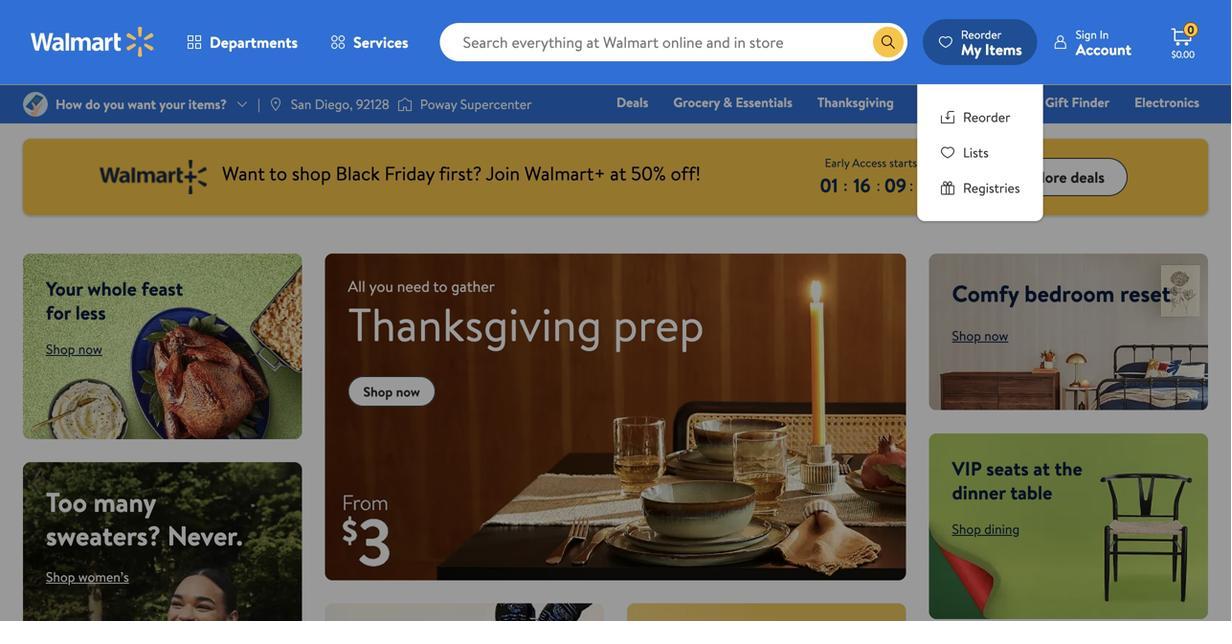 Task type: vqa. For each thing, say whether or not it's contained in the screenshot.
Walmart+
yes



Task type: describe. For each thing, give the bounding box(es) containing it.
access
[[852, 155, 887, 171]]

search icon image
[[881, 34, 896, 50]]

explore deals
[[1016, 166, 1105, 187]]

comfy bedroom reset
[[952, 278, 1171, 310]]

one
[[1053, 120, 1082, 138]]

explore
[[1016, 166, 1067, 187]]

thanksgiving for thanksgiving prep
[[348, 293, 602, 356]]

grocery
[[673, 93, 720, 112]]

the holiday shop
[[919, 93, 1020, 112]]

departments button
[[170, 19, 314, 65]]

friday
[[385, 160, 435, 187]]

to
[[269, 160, 287, 187]]

sweaters?
[[46, 517, 161, 554]]

deals link
[[608, 92, 657, 113]]

shop for too many sweaters? never.
[[46, 568, 75, 586]]

shop now link for your whole feast for less
[[46, 340, 102, 359]]

now for thanksgiving
[[396, 382, 420, 401]]

one debit
[[1053, 120, 1118, 138]]

gift finder link
[[1037, 92, 1118, 113]]

deals
[[617, 93, 649, 112]]

shop now for comfy bedroom reset
[[952, 327, 1009, 345]]

shop now link for comfy bedroom reset
[[952, 327, 1009, 345]]

seats
[[987, 455, 1029, 482]]

gift finder
[[1045, 93, 1110, 112]]

shop now link for thanksgiving prep
[[348, 376, 435, 407]]

gift
[[1045, 93, 1069, 112]]

vip
[[952, 455, 982, 482]]

the holiday shop link
[[910, 92, 1029, 113]]

reorder for reorder my items
[[961, 26, 1002, 43]]

services
[[353, 32, 408, 53]]

too many sweaters? never.
[[46, 483, 243, 554]]

my
[[961, 39, 981, 60]]

0 horizontal spatial walmart+
[[525, 160, 606, 187]]

thanksgiving link
[[809, 92, 903, 113]]

grocery & essentials
[[673, 93, 793, 112]]

Walmart Site-Wide search field
[[440, 23, 908, 61]]

registries link
[[940, 178, 1020, 198]]

01
[[820, 172, 838, 199]]

electronics
[[1135, 93, 1200, 112]]

grocery & essentials link
[[665, 92, 801, 113]]

shop women's link
[[46, 568, 129, 586]]

shop dining
[[952, 520, 1020, 539]]

your
[[46, 275, 83, 302]]

reorder for reorder
[[963, 108, 1011, 126]]

shop for vip seats at the dinner table
[[952, 520, 981, 539]]

1 : from the left
[[844, 175, 848, 196]]

first?
[[439, 160, 482, 187]]

dining
[[985, 520, 1020, 539]]

registry
[[979, 120, 1028, 138]]

holiday
[[943, 93, 988, 112]]

fashion
[[910, 120, 954, 138]]

feast
[[141, 275, 183, 302]]

2 : from the left
[[877, 175, 881, 196]]

now for your
[[78, 340, 102, 359]]

&
[[723, 93, 732, 112]]

home
[[850, 120, 885, 138]]



Task type: locate. For each thing, give the bounding box(es) containing it.
1 horizontal spatial :
[[877, 175, 881, 196]]

walmart+ down electronics link
[[1143, 120, 1200, 138]]

0 vertical spatial thanksgiving
[[818, 93, 894, 112]]

want
[[222, 160, 265, 187]]

0 horizontal spatial :
[[844, 175, 848, 196]]

finder
[[1072, 93, 1110, 112]]

shop for thanksgiving prep
[[363, 382, 393, 401]]

$0.00
[[1172, 48, 1195, 61]]

too
[[46, 483, 87, 521]]

reset
[[1120, 278, 1171, 310]]

at
[[610, 160, 626, 187], [1033, 455, 1050, 482]]

your whole feast for less
[[46, 275, 183, 326]]

3 : from the left
[[909, 175, 914, 196]]

0 horizontal spatial shop now link
[[46, 340, 102, 359]]

1 vertical spatial at
[[1033, 455, 1050, 482]]

home link
[[841, 119, 894, 139]]

1 horizontal spatial at
[[1033, 455, 1050, 482]]

the
[[919, 93, 940, 112]]

at inside vip seats at the dinner table
[[1033, 455, 1050, 482]]

shop now for your whole feast for less
[[46, 340, 102, 359]]

2 horizontal spatial shop now
[[952, 327, 1009, 345]]

electronics toy shop
[[773, 93, 1200, 138]]

shop now for thanksgiving prep
[[363, 382, 420, 401]]

departments
[[210, 32, 298, 53]]

comfy
[[952, 278, 1019, 310]]

2 horizontal spatial :
[[909, 175, 914, 196]]

off!
[[671, 160, 701, 187]]

0 horizontal spatial at
[[610, 160, 626, 187]]

Search search field
[[440, 23, 908, 61]]

for
[[46, 299, 71, 326]]

50%
[[631, 160, 666, 187]]

sign in account
[[1076, 26, 1132, 60]]

walmart+ right the join at the left top of page
[[525, 160, 606, 187]]

16
[[854, 172, 871, 199]]

1 vertical spatial reorder
[[963, 108, 1011, 126]]

vip seats at the dinner table
[[952, 455, 1083, 506]]

1 horizontal spatial walmart+
[[1143, 120, 1200, 138]]

:
[[844, 175, 848, 196], [877, 175, 881, 196], [909, 175, 914, 196]]

walmart+ link
[[1134, 119, 1208, 139]]

2 horizontal spatial now
[[985, 327, 1009, 345]]

0 vertical spatial reorder
[[961, 26, 1002, 43]]

shop
[[292, 160, 331, 187]]

many
[[93, 483, 156, 521]]

thanksgiving prep
[[348, 293, 704, 356]]

the
[[1055, 455, 1083, 482]]

1 vertical spatial thanksgiving
[[348, 293, 602, 356]]

at left the 'the'
[[1033, 455, 1050, 482]]

toy
[[773, 120, 792, 138]]

starts
[[890, 155, 917, 171]]

thanksgiving
[[818, 93, 894, 112], [348, 293, 602, 356]]

bedroom
[[1025, 278, 1115, 310]]

electronics link
[[1126, 92, 1208, 113]]

: right 09 at the top
[[909, 175, 914, 196]]

explore deals button
[[993, 158, 1128, 196]]

shop
[[991, 93, 1020, 112], [796, 120, 825, 138], [952, 327, 981, 345], [46, 340, 75, 359], [363, 382, 393, 401], [952, 520, 981, 539], [46, 568, 75, 586]]

in
[[1100, 26, 1109, 43]]

shop for comfy bedroom reset
[[952, 327, 981, 345]]

items
[[985, 39, 1022, 60]]

: left 16
[[844, 175, 848, 196]]

walmart image
[[31, 27, 155, 57]]

1 horizontal spatial shop now link
[[348, 376, 435, 407]]

2 horizontal spatial shop now link
[[952, 327, 1009, 345]]

fashion link
[[901, 119, 963, 139]]

reorder inside the reorder my items
[[961, 26, 1002, 43]]

now
[[985, 327, 1009, 345], [78, 340, 102, 359], [396, 382, 420, 401]]

reorder
[[961, 26, 1002, 43], [963, 108, 1011, 126]]

whole
[[87, 275, 137, 302]]

deals
[[1071, 166, 1105, 187]]

walmart+
[[1143, 120, 1200, 138], [525, 160, 606, 187]]

prep
[[613, 293, 704, 356]]

shop now
[[952, 327, 1009, 345], [46, 340, 102, 359], [363, 382, 420, 401]]

account
[[1076, 39, 1132, 60]]

walmart plus logo image
[[100, 160, 207, 194]]

1 horizontal spatial shop now
[[363, 382, 420, 401]]

one debit link
[[1044, 119, 1126, 139]]

less
[[75, 299, 106, 326]]

0 vertical spatial at
[[610, 160, 626, 187]]

walmart+ inside walmart+ link
[[1143, 120, 1200, 138]]

black
[[336, 160, 380, 187]]

at left the 50%
[[610, 160, 626, 187]]

services button
[[314, 19, 425, 65]]

27
[[918, 172, 938, 199]]

now for comfy
[[985, 327, 1009, 345]]

dinner
[[952, 479, 1006, 506]]

shop inside electronics toy shop
[[796, 120, 825, 138]]

early
[[825, 155, 850, 171]]

reorder my items
[[961, 26, 1022, 60]]

early access starts in: 01 : 16 : 09 : 27
[[820, 155, 938, 199]]

09
[[885, 172, 907, 199]]

shop dining link
[[952, 520, 1020, 539]]

0
[[1188, 22, 1195, 38]]

shop inside the holiday shop link
[[991, 93, 1020, 112]]

lists link
[[940, 143, 1020, 163]]

women's
[[78, 568, 129, 586]]

: right 16
[[877, 175, 881, 196]]

sign
[[1076, 26, 1097, 43]]

0 horizontal spatial thanksgiving
[[348, 293, 602, 356]]

1 vertical spatial walmart+
[[525, 160, 606, 187]]

shop women's
[[46, 568, 129, 586]]

shop for your whole feast for less
[[46, 340, 75, 359]]

0 vertical spatial walmart+
[[1143, 120, 1200, 138]]

lists
[[963, 143, 989, 162]]

never.
[[167, 517, 243, 554]]

join
[[486, 160, 520, 187]]

toy shop link
[[764, 119, 834, 139]]

in:
[[920, 155, 932, 171]]

debit
[[1085, 120, 1118, 138]]

thanksgiving for thanksgiving
[[818, 93, 894, 112]]

reorder link
[[940, 107, 1020, 127]]

table
[[1010, 479, 1053, 506]]

0 horizontal spatial now
[[78, 340, 102, 359]]

0 horizontal spatial shop now
[[46, 340, 102, 359]]

registry link
[[971, 119, 1037, 139]]

essentials
[[736, 93, 793, 112]]

registries
[[963, 179, 1020, 197]]

want to shop black friday first? join walmart+ at 50% off!
[[222, 160, 701, 187]]

1 horizontal spatial thanksgiving
[[818, 93, 894, 112]]

1 horizontal spatial now
[[396, 382, 420, 401]]



